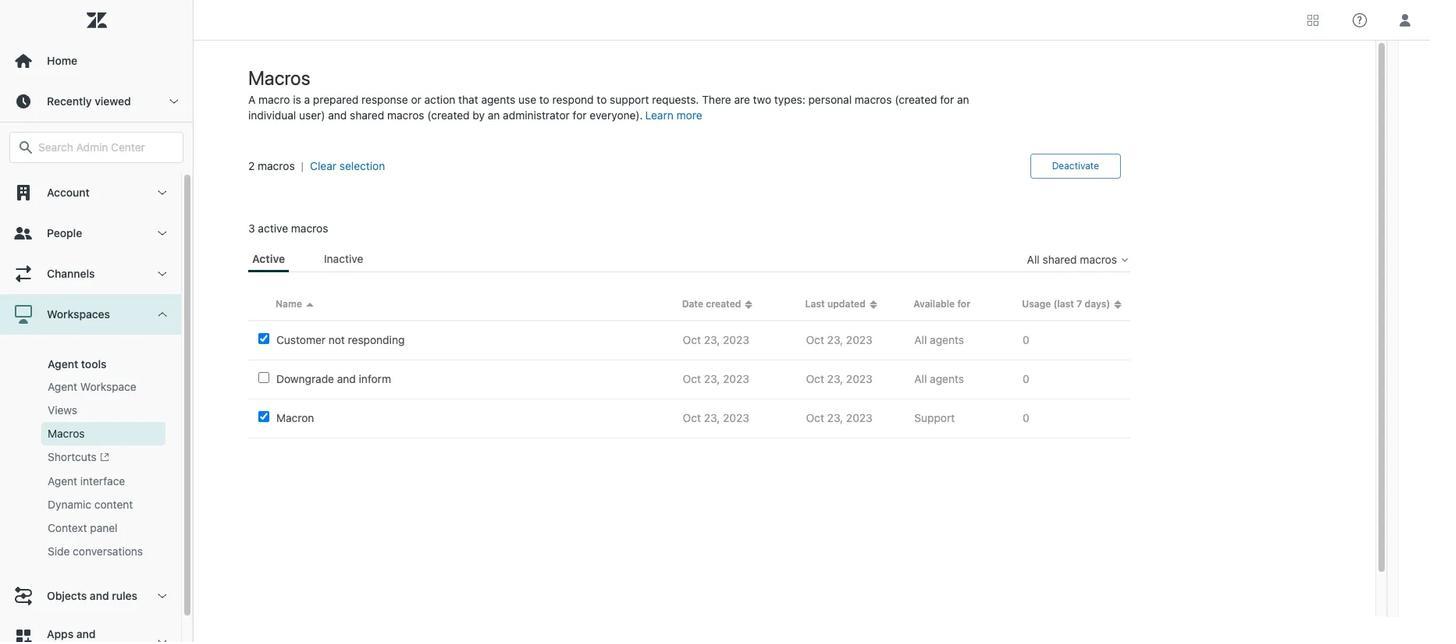 Task type: describe. For each thing, give the bounding box(es) containing it.
Search Admin Center field
[[38, 141, 173, 155]]

shortcuts element
[[48, 450, 109, 466]]

user menu image
[[1396, 10, 1416, 30]]

agent interface element
[[48, 474, 125, 490]]

dynamic content
[[48, 499, 133, 512]]

none search field inside primary element
[[2, 132, 191, 163]]

account
[[47, 186, 90, 199]]

views
[[48, 404, 77, 417]]

agent interface
[[48, 475, 125, 488]]

people button
[[0, 213, 181, 254]]

dynamic
[[48, 499, 91, 512]]

and for objects
[[90, 590, 109, 603]]

and for apps
[[76, 628, 96, 641]]

agent workspace link
[[41, 376, 166, 399]]

shortcuts
[[48, 451, 97, 464]]

objects
[[47, 590, 87, 603]]

recently viewed button
[[0, 81, 193, 122]]

tree inside primary element
[[0, 173, 193, 643]]

zendesk products image
[[1308, 14, 1319, 25]]

agent tools element
[[48, 358, 107, 371]]

agent for agent tools
[[48, 358, 78, 371]]

agent workspace element
[[48, 380, 136, 395]]

recently viewed
[[47, 94, 131, 108]]

apps
[[47, 628, 74, 641]]

macros
[[48, 427, 85, 440]]

workspaces button
[[0, 294, 181, 335]]

views link
[[41, 399, 166, 423]]

agent interface link
[[41, 470, 166, 494]]

macros link
[[41, 423, 166, 446]]

side conversations
[[48, 545, 143, 559]]

people
[[47, 226, 82, 240]]

home button
[[0, 41, 193, 81]]



Task type: vqa. For each thing, say whether or not it's contained in the screenshot.
PANEL
yes



Task type: locate. For each thing, give the bounding box(es) containing it.
None search field
[[2, 132, 191, 163]]

2 vertical spatial agent
[[48, 475, 77, 488]]

3 agent from the top
[[48, 475, 77, 488]]

context panel link
[[41, 517, 166, 541]]

context
[[48, 522, 87, 535]]

side
[[48, 545, 70, 559]]

account button
[[0, 173, 181, 213]]

agent for agent interface
[[48, 475, 77, 488]]

tree containing account
[[0, 173, 193, 643]]

panel
[[90, 522, 118, 535]]

1 vertical spatial and
[[76, 628, 96, 641]]

agent tools
[[48, 358, 107, 371]]

objects and rules
[[47, 590, 137, 603]]

0 vertical spatial and
[[90, 590, 109, 603]]

recently
[[47, 94, 92, 108]]

workspace
[[80, 380, 136, 394]]

dynamic content link
[[41, 494, 166, 517]]

rules
[[112, 590, 137, 603]]

side conversations link
[[41, 541, 166, 564]]

tree item containing workspaces
[[0, 294, 181, 577]]

viewed
[[95, 94, 131, 108]]

shortcuts link
[[41, 446, 166, 470]]

conversations
[[73, 545, 143, 559]]

and right 'apps'
[[76, 628, 96, 641]]

agent left tools
[[48, 358, 78, 371]]

channels
[[47, 267, 95, 280]]

channels button
[[0, 254, 181, 294]]

workspaces
[[47, 308, 110, 321]]

agent up dynamic at the left bottom of the page
[[48, 475, 77, 488]]

tree item inside tree
[[0, 294, 181, 577]]

views element
[[48, 403, 77, 419]]

context panel
[[48, 522, 118, 535]]

agent for agent workspace
[[48, 380, 77, 394]]

1 agent from the top
[[48, 358, 78, 371]]

and
[[90, 590, 109, 603], [76, 628, 96, 641]]

tree item
[[0, 294, 181, 577]]

agent
[[48, 358, 78, 371], [48, 380, 77, 394], [48, 475, 77, 488]]

0 vertical spatial agent
[[48, 358, 78, 371]]

dynamic content element
[[48, 498, 133, 513]]

and left rules
[[90, 590, 109, 603]]

tree
[[0, 173, 193, 643]]

apps and button
[[0, 617, 181, 643]]

2 agent from the top
[[48, 380, 77, 394]]

context panel element
[[48, 521, 118, 537]]

macros element
[[48, 426, 85, 442]]

objects and rules button
[[0, 577, 181, 617]]

workspaces group
[[0, 335, 181, 577]]

agent up views
[[48, 380, 77, 394]]

apps and
[[47, 628, 109, 643]]

primary element
[[0, 0, 194, 643]]

help image
[[1353, 13, 1367, 27]]

agent workspace
[[48, 380, 136, 394]]

home
[[47, 54, 77, 67]]

interface
[[80, 475, 125, 488]]

and inside objects and rules dropdown button
[[90, 590, 109, 603]]

1 vertical spatial agent
[[48, 380, 77, 394]]

and inside apps and
[[76, 628, 96, 641]]

tools
[[81, 358, 107, 371]]

side conversations element
[[48, 545, 143, 560]]

content
[[94, 499, 133, 512]]



